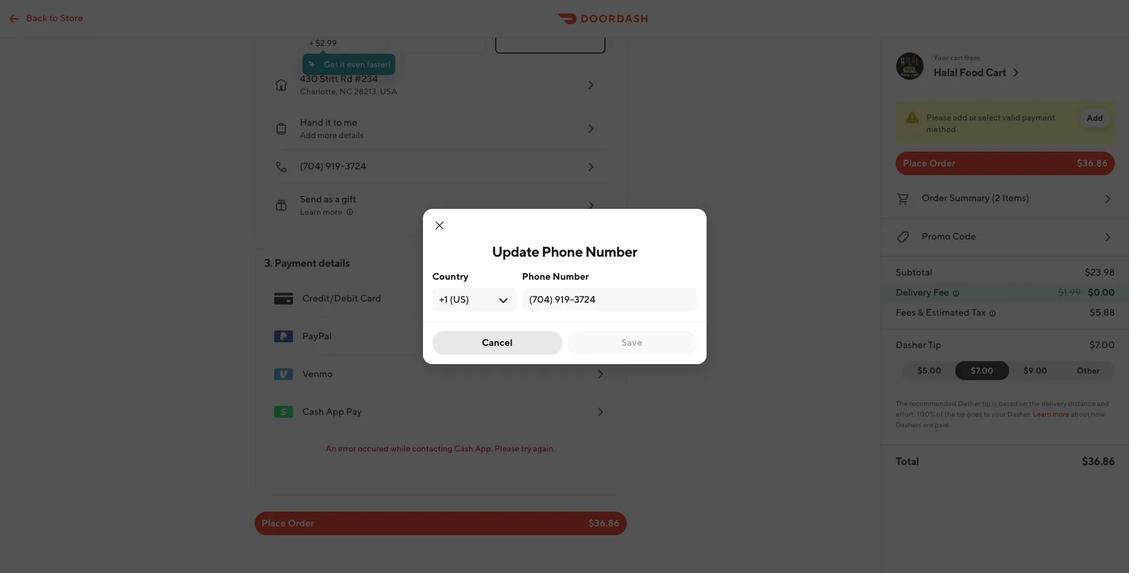 Task type: vqa. For each thing, say whether or not it's contained in the screenshot.
rightmost the Place
yes



Task type: locate. For each thing, give the bounding box(es) containing it.
0 vertical spatial details
[[339, 131, 364, 140]]

menu containing credit/debit card
[[264, 280, 617, 467]]

0 horizontal spatial tip
[[957, 410, 965, 419]]

learn down send
[[300, 207, 321, 217]]

it inside tooltip
[[340, 60, 345, 69]]

app
[[326, 406, 344, 418]]

1 horizontal spatial dasher
[[958, 399, 981, 408]]

0 vertical spatial dasher
[[896, 340, 926, 351]]

1 vertical spatial learn more
[[1033, 410, 1069, 419]]

save
[[621, 337, 642, 349]]

card
[[360, 293, 381, 304]]

None radio
[[397, 0, 485, 54]]

how
[[1091, 410, 1105, 419]]

1 horizontal spatial the
[[1029, 399, 1040, 408]]

2 vertical spatial order
[[288, 518, 314, 529]]

learn more down 'send as a gift'
[[300, 207, 342, 217]]

1 vertical spatial please
[[494, 444, 519, 454]]

try
[[521, 444, 531, 454]]

phone down update
[[522, 271, 551, 282]]

dasher up goes
[[958, 399, 981, 408]]

1 horizontal spatial it
[[340, 60, 345, 69]]

0 vertical spatial add
[[1087, 113, 1103, 123]]

$7.00
[[1089, 340, 1115, 351], [971, 366, 993, 376]]

while
[[390, 444, 410, 454]]

11/22 11:20 am-11:40 am
[[504, 12, 598, 22]]

stitt
[[320, 73, 338, 84]]

save button
[[567, 331, 697, 355]]

of
[[936, 410, 943, 419]]

1 vertical spatial more
[[323, 207, 342, 217]]

status containing please add or select valid payment method
[[896, 102, 1115, 145]]

to right "back"
[[49, 12, 58, 23]]

cash
[[302, 406, 324, 418], [454, 444, 473, 454]]

0 horizontal spatial $7.00
[[971, 366, 993, 376]]

11/22
[[504, 12, 524, 22]]

$7.00 up other
[[1089, 340, 1115, 351]]

1 horizontal spatial add
[[1087, 113, 1103, 123]]

halal
[[933, 66, 958, 79]]

charlotte,
[[300, 87, 338, 96]]

1 vertical spatial add
[[300, 131, 316, 140]]

(704) 919-3724 button
[[264, 151, 607, 184]]

&
[[918, 307, 924, 318]]

add new payment method image up save button
[[593, 292, 607, 306]]

+ $2.99
[[309, 38, 337, 48]]

to left me
[[333, 117, 342, 128]]

1 vertical spatial place order
[[261, 518, 314, 529]]

tip left goes
[[957, 410, 965, 419]]

it right hand at top left
[[325, 117, 331, 128]]

0 vertical spatial place
[[903, 158, 927, 169]]

1 vertical spatial place
[[261, 518, 286, 529]]

learn more inside learn more button
[[300, 207, 342, 217]]

it right get
[[340, 60, 345, 69]]

add new payment method image for credit/debit card
[[593, 292, 607, 306]]

fee
[[933, 287, 949, 298]]

0 horizontal spatial to
[[49, 12, 58, 23]]

to left your on the bottom right of page
[[984, 410, 990, 419]]

halal food cart
[[933, 66, 1006, 79]]

$7.00 button
[[955, 362, 1009, 380]]

1 vertical spatial it
[[325, 117, 331, 128]]

2 add new payment method image from the top
[[593, 405, 607, 419]]

distance
[[1068, 399, 1096, 408]]

please
[[926, 113, 951, 122], [494, 444, 519, 454]]

1 vertical spatial $7.00
[[971, 366, 993, 376]]

more down as
[[323, 207, 342, 217]]

menu
[[264, 280, 617, 467]]

0 vertical spatial $7.00
[[1089, 340, 1115, 351]]

add right payment
[[1087, 113, 1103, 123]]

add new payment method image for venmo
[[593, 367, 607, 382]]

payment
[[1022, 113, 1055, 122]]

0 vertical spatial add new payment method image
[[593, 292, 607, 306]]

learn more down delivery
[[1033, 410, 1069, 419]]

details up credit/debit
[[318, 257, 350, 269]]

order
[[929, 158, 956, 169], [922, 193, 947, 204], [288, 518, 314, 529]]

hand
[[300, 117, 323, 128]]

update phone number dialog
[[423, 209, 706, 365]]

valid
[[1003, 113, 1020, 122]]

send as a gift
[[300, 194, 356, 205]]

number up phone number telephone field
[[585, 243, 637, 260]]

tax
[[971, 307, 986, 318]]

summary
[[949, 193, 990, 204]]

credit/debit card
[[302, 293, 381, 304]]

1 vertical spatial learn
[[1033, 410, 1051, 419]]

0 horizontal spatial learn
[[300, 207, 321, 217]]

add
[[953, 113, 967, 122]]

cash left the app
[[302, 406, 324, 418]]

about
[[1071, 410, 1090, 419]]

dasher left tip
[[896, 340, 926, 351]]

0 vertical spatial learn more
[[300, 207, 342, 217]]

select
[[978, 113, 1001, 122]]

$7.00 up the "is"
[[971, 366, 993, 376]]

please add or select valid payment method
[[926, 113, 1055, 134]]

1 vertical spatial the
[[944, 410, 955, 419]]

nc
[[340, 87, 352, 96]]

2 horizontal spatial to
[[984, 410, 990, 419]]

1 horizontal spatial place
[[903, 158, 927, 169]]

status
[[896, 102, 1115, 145]]

show menu image
[[274, 289, 293, 308]]

pay
[[346, 406, 362, 418]]

1 horizontal spatial please
[[926, 113, 951, 122]]

0 vertical spatial tip
[[982, 399, 991, 408]]

add inside hand it to me add more details
[[300, 131, 316, 140]]

option group
[[300, 0, 607, 54]]

send
[[300, 194, 322, 205]]

0 horizontal spatial please
[[494, 444, 519, 454]]

again.
[[533, 444, 555, 454]]

0 vertical spatial please
[[926, 113, 951, 122]]

1 vertical spatial order
[[922, 193, 947, 204]]

11:20
[[525, 12, 544, 22]]

0 vertical spatial cash
[[302, 406, 324, 418]]

2 vertical spatial to
[[984, 410, 990, 419]]

more down hand at top left
[[318, 131, 337, 140]]

code
[[952, 231, 976, 242]]

more down delivery
[[1053, 410, 1069, 419]]

cash app pay
[[302, 406, 362, 418]]

an
[[326, 444, 336, 454]]

learn more button
[[300, 206, 354, 218]]

1 vertical spatial to
[[333, 117, 342, 128]]

1 vertical spatial add new payment method image
[[593, 405, 607, 419]]

app.
[[475, 444, 493, 454]]

place order
[[903, 158, 956, 169], [261, 518, 314, 529]]

0 horizontal spatial learn more
[[300, 207, 342, 217]]

+ $2.99 radio
[[300, 0, 388, 54]]

0 horizontal spatial add
[[300, 131, 316, 140]]

number down update phone number
[[553, 271, 589, 282]]

add new payment method image
[[593, 292, 607, 306], [593, 367, 607, 382]]

based
[[998, 399, 1018, 408]]

phone up phone number
[[542, 243, 583, 260]]

add new payment method image
[[593, 330, 607, 344], [593, 405, 607, 419]]

add down hand at top left
[[300, 131, 316, 140]]

the right of
[[944, 410, 955, 419]]

it inside hand it to me add more details
[[325, 117, 331, 128]]

to inside hand it to me add more details
[[333, 117, 342, 128]]

am
[[584, 12, 598, 22]]

cash left app.
[[454, 444, 473, 454]]

method
[[926, 125, 956, 134]]

please left try
[[494, 444, 519, 454]]

1 horizontal spatial to
[[333, 117, 342, 128]]

1 vertical spatial cash
[[454, 444, 473, 454]]

1 vertical spatial dasher
[[958, 399, 981, 408]]

0 horizontal spatial dasher
[[896, 340, 926, 351]]

about how dashers are paid.
[[896, 410, 1105, 430]]

add
[[1087, 113, 1103, 123], [300, 131, 316, 140]]

1 horizontal spatial tip
[[982, 399, 991, 408]]

details down me
[[339, 131, 364, 140]]

add new payment method image down save button
[[593, 367, 607, 382]]

add new payment method image for paypal
[[593, 330, 607, 344]]

dasher.
[[1007, 410, 1031, 419]]

1 add new payment method image from the top
[[593, 330, 607, 344]]

please up method
[[926, 113, 951, 122]]

option group containing 11/22 11:20 am-11:40 am
[[300, 0, 607, 54]]

0 vertical spatial to
[[49, 12, 58, 23]]

a
[[335, 194, 340, 205]]

close update phone number image
[[432, 219, 446, 233]]

0 vertical spatial phone
[[542, 243, 583, 260]]

country
[[432, 271, 468, 282]]

tip left the "is"
[[982, 399, 991, 408]]

1 vertical spatial details
[[318, 257, 350, 269]]

0 horizontal spatial it
[[325, 117, 331, 128]]

1 vertical spatial number
[[553, 271, 589, 282]]

1 horizontal spatial cash
[[454, 444, 473, 454]]

2 add new payment method image from the top
[[593, 367, 607, 382]]

1 add new payment method image from the top
[[593, 292, 607, 306]]

1 vertical spatial $36.86
[[1082, 456, 1115, 468]]

1 horizontal spatial place order
[[903, 158, 956, 169]]

occured
[[358, 444, 389, 454]]

the right on
[[1029, 399, 1040, 408]]

tip amount option group
[[903, 362, 1115, 380]]

2 vertical spatial $36.86
[[589, 518, 619, 529]]

error
[[338, 444, 356, 454]]

place
[[903, 158, 927, 169], [261, 518, 286, 529]]

0 vertical spatial it
[[340, 60, 345, 69]]

halal food cart button
[[933, 66, 1023, 80]]

subtotal
[[896, 267, 932, 278]]

0 vertical spatial place order
[[903, 158, 956, 169]]

learn down delivery
[[1033, 410, 1051, 419]]

add new payment method image for cash app pay
[[593, 405, 607, 419]]

dashers
[[896, 421, 922, 430]]

rd
[[340, 73, 353, 84]]

$5.88
[[1090, 307, 1115, 318]]

0 vertical spatial learn
[[300, 207, 321, 217]]

0 vertical spatial add new payment method image
[[593, 330, 607, 344]]

$5.00
[[917, 366, 941, 376]]

add inside button
[[1087, 113, 1103, 123]]

1 vertical spatial add new payment method image
[[593, 367, 607, 382]]

0 vertical spatial more
[[318, 131, 337, 140]]

0 horizontal spatial the
[[944, 410, 955, 419]]



Task type: describe. For each thing, give the bounding box(es) containing it.
$9.00 button
[[1002, 362, 1062, 380]]

dasher inside the recommended dasher tip is based on the delivery distance and effort. 100% of the tip goes to your dasher.
[[958, 399, 981, 408]]

other
[[1077, 366, 1100, 376]]

store
[[60, 12, 83, 23]]

+
[[309, 38, 314, 48]]

update
[[492, 243, 539, 260]]

is
[[992, 399, 997, 408]]

cart
[[950, 53, 963, 62]]

gift
[[342, 194, 356, 205]]

$7.00 inside 'button'
[[971, 366, 993, 376]]

estimated
[[926, 307, 970, 318]]

(704) 919-3724
[[300, 161, 366, 172]]

430 stitt rd #234 charlotte,  nc 28213,  usa
[[300, 73, 397, 96]]

0 vertical spatial $36.86
[[1077, 158, 1108, 169]]

Other button
[[1062, 362, 1115, 380]]

(704)
[[300, 161, 324, 172]]

your cart from
[[933, 53, 980, 62]]

0 vertical spatial the
[[1029, 399, 1040, 408]]

venmo
[[302, 369, 333, 380]]

credit/debit
[[302, 293, 358, 304]]

paypal
[[302, 331, 332, 342]]

me
[[344, 117, 357, 128]]

2 vertical spatial more
[[1053, 410, 1069, 419]]

11:40
[[563, 12, 582, 22]]

please inside menu
[[494, 444, 519, 454]]

to inside the recommended dasher tip is based on the delivery distance and effort. 100% of the tip goes to your dasher.
[[984, 410, 990, 419]]

it for to
[[325, 117, 331, 128]]

0 horizontal spatial place order
[[261, 518, 314, 529]]

details inside hand it to me add more details
[[339, 131, 364, 140]]

3724
[[345, 161, 366, 172]]

(2
[[992, 193, 1000, 204]]

3. payment
[[264, 257, 317, 269]]

your
[[992, 410, 1006, 419]]

order summary (2 items) button
[[896, 190, 1115, 209]]

1 vertical spatial phone
[[522, 271, 551, 282]]

promo code button
[[896, 228, 1115, 247]]

Phone Number telephone field
[[529, 294, 690, 307]]

$2.99
[[315, 38, 337, 48]]

please inside please add or select valid payment method
[[926, 113, 951, 122]]

430
[[300, 73, 318, 84]]

an error occured while contacting cash app. please try again.
[[326, 444, 555, 454]]

promo
[[922, 231, 950, 242]]

more inside button
[[323, 207, 342, 217]]

delivery
[[1041, 399, 1067, 408]]

delivery
[[896, 287, 931, 298]]

or
[[969, 113, 977, 122]]

hand it to me add more details
[[300, 117, 364, 140]]

fees & estimated
[[896, 307, 970, 318]]

get it even faster! tooltip
[[302, 50, 395, 75]]

#234
[[354, 73, 378, 84]]

0 vertical spatial order
[[929, 158, 956, 169]]

0 horizontal spatial place
[[261, 518, 286, 529]]

add button
[[1080, 109, 1110, 128]]

$9.00
[[1024, 366, 1047, 376]]

back to store
[[26, 12, 83, 23]]

get
[[324, 60, 338, 69]]

food
[[959, 66, 984, 79]]

$1.99
[[1058, 287, 1081, 298]]

$5.00 button
[[903, 362, 963, 380]]

tip
[[928, 340, 941, 351]]

on
[[1019, 399, 1028, 408]]

cancel
[[482, 337, 513, 349]]

update phone number
[[492, 243, 637, 260]]

the recommended dasher tip is based on the delivery distance and effort. 100% of the tip goes to your dasher.
[[896, 399, 1109, 419]]

$23.98
[[1085, 267, 1115, 278]]

more inside hand it to me add more details
[[318, 131, 337, 140]]

the
[[896, 399, 908, 408]]

$0.00
[[1088, 287, 1115, 298]]

usa
[[380, 87, 397, 96]]

paid.
[[935, 421, 950, 430]]

get it even faster!
[[324, 60, 391, 69]]

and
[[1097, 399, 1109, 408]]

are
[[923, 421, 933, 430]]

1 horizontal spatial learn more
[[1033, 410, 1069, 419]]

learn inside button
[[300, 207, 321, 217]]

3. payment details
[[264, 257, 350, 269]]

1 horizontal spatial $7.00
[[1089, 340, 1115, 351]]

28213,
[[354, 87, 378, 96]]

even
[[347, 60, 365, 69]]

cancel button
[[432, 331, 562, 355]]

faster!
[[367, 60, 391, 69]]

cart
[[986, 66, 1006, 79]]

contacting
[[412, 444, 453, 454]]

it for even
[[340, 60, 345, 69]]

goes
[[967, 410, 982, 419]]

your
[[933, 53, 949, 62]]

phone number
[[522, 271, 589, 282]]

1 vertical spatial tip
[[957, 410, 965, 419]]

order inside button
[[922, 193, 947, 204]]

as
[[324, 194, 333, 205]]

dasher tip
[[896, 340, 941, 351]]

promo code
[[922, 231, 976, 242]]

100%
[[917, 410, 935, 419]]

1 horizontal spatial learn
[[1033, 410, 1051, 419]]

learn more link
[[1033, 410, 1069, 419]]

total
[[896, 456, 919, 468]]

11/22 11:20 AM-11:40 AM radio
[[495, 0, 606, 54]]

0 horizontal spatial cash
[[302, 406, 324, 418]]

to inside "button"
[[49, 12, 58, 23]]

0 vertical spatial number
[[585, 243, 637, 260]]



